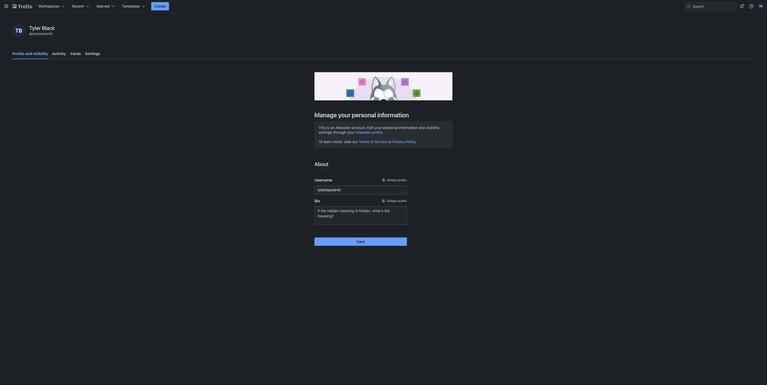 Task type: locate. For each thing, give the bounding box(es) containing it.
@
[[29, 32, 32, 36]]

. up service
[[383, 130, 384, 135]]

always
[[387, 178, 397, 182], [387, 199, 397, 203]]

your
[[338, 111, 351, 119], [375, 125, 382, 130], [348, 130, 355, 135]]

0 horizontal spatial tyler black (tylerblack440) image
[[13, 25, 25, 37]]

0 vertical spatial your
[[338, 111, 351, 119]]

activity link
[[52, 49, 66, 58]]

manage your personal information
[[315, 111, 409, 119]]

1 horizontal spatial visibility
[[426, 125, 440, 130]]

tyler black (tylerblack440) image left @
[[13, 25, 25, 37]]

0 vertical spatial atlassian
[[336, 125, 351, 130]]

1 vertical spatial public
[[398, 199, 407, 203]]

and
[[25, 51, 32, 56], [419, 125, 425, 130]]

create
[[154, 4, 166, 8]]

of
[[370, 140, 374, 144]]

cards link
[[70, 49, 81, 58]]

2 public from the top
[[398, 199, 407, 203]]

1 public from the top
[[398, 178, 407, 182]]

atlassian inside the this is an atlassian account. edit your personal information and visibility settings through your
[[336, 125, 351, 130]]

0 vertical spatial always
[[387, 178, 397, 182]]

0 notifications image
[[740, 3, 746, 9]]

save
[[357, 239, 365, 244]]

our
[[353, 140, 358, 144]]

2 always public from the top
[[387, 199, 407, 203]]

personal up 'or'
[[383, 125, 398, 130]]

recent
[[72, 4, 84, 8]]

starred
[[97, 4, 110, 8]]

information up the this is an atlassian account. edit your personal information and visibility settings through your on the top of the page
[[377, 111, 409, 119]]

0 horizontal spatial .
[[383, 130, 384, 135]]

.
[[383, 130, 384, 135], [416, 140, 417, 144]]

0 horizontal spatial personal
[[352, 111, 376, 119]]

policy
[[406, 140, 416, 144]]

activity
[[52, 51, 66, 56]]

1 vertical spatial visibility
[[426, 125, 440, 130]]

learn
[[324, 140, 332, 144]]

your up through
[[338, 111, 351, 119]]

0 horizontal spatial atlassian
[[336, 125, 351, 130]]

profile
[[13, 51, 24, 56]]

profile and visibility
[[13, 51, 48, 56]]

information up policy
[[399, 125, 418, 130]]

1 always public from the top
[[387, 178, 407, 182]]

. to learn more, view our
[[319, 130, 384, 144]]

0 horizontal spatial and
[[25, 51, 32, 56]]

always public for bio
[[387, 199, 407, 203]]

personal up account.
[[352, 111, 376, 119]]

create button
[[151, 2, 169, 10]]

1 always from the top
[[387, 178, 397, 182]]

account.
[[352, 125, 366, 130]]

or
[[388, 140, 392, 144]]

recent button
[[69, 2, 92, 10]]

public for bio
[[398, 199, 407, 203]]

1 horizontal spatial tyler black (tylerblack440) image
[[758, 3, 765, 9]]

username
[[315, 178, 333, 182]]

search image
[[687, 4, 692, 8]]

privacy
[[393, 140, 405, 144]]

settings
[[85, 51, 100, 56]]

your down account.
[[348, 130, 355, 135]]

and inside 'link'
[[25, 51, 32, 56]]

view
[[344, 140, 352, 144]]

atlassian profile
[[356, 130, 383, 135]]

atlassian
[[336, 125, 351, 130], [356, 130, 371, 135]]

0 vertical spatial .
[[383, 130, 384, 135]]

1 vertical spatial information
[[399, 125, 418, 130]]

0 vertical spatial always public
[[387, 178, 407, 182]]

0 vertical spatial public
[[398, 178, 407, 182]]

templates
[[122, 4, 140, 8]]

0 vertical spatial and
[[25, 51, 32, 56]]

0 horizontal spatial visibility
[[33, 51, 48, 56]]

personal
[[352, 111, 376, 119], [383, 125, 398, 130]]

visibility
[[33, 51, 48, 56], [426, 125, 440, 130]]

. right privacy
[[416, 140, 417, 144]]

back to home image
[[13, 2, 32, 10]]

always for bio
[[387, 199, 397, 203]]

your up profile
[[375, 125, 382, 130]]

1 vertical spatial always
[[387, 199, 397, 203]]

tyler black (tylerblack440) image
[[758, 3, 765, 9], [13, 25, 25, 37]]

terms of service or privacy policy .
[[359, 140, 417, 144]]

always public
[[387, 178, 407, 182], [387, 199, 407, 203]]

0 vertical spatial visibility
[[33, 51, 48, 56]]

about
[[315, 161, 329, 167]]

public
[[398, 178, 407, 182], [398, 199, 407, 203]]

tyler black (tylerblack440) image right open information menu icon
[[758, 3, 765, 9]]

through
[[333, 130, 347, 135]]

1 vertical spatial personal
[[383, 125, 398, 130]]

1 vertical spatial your
[[375, 125, 382, 130]]

1 horizontal spatial and
[[419, 125, 425, 130]]

information inside the this is an atlassian account. edit your personal information and visibility settings through your
[[399, 125, 418, 130]]

1 vertical spatial and
[[419, 125, 425, 130]]

personal inside the this is an atlassian account. edit your personal information and visibility settings through your
[[383, 125, 398, 130]]

terms of service link
[[359, 140, 387, 144]]

information
[[377, 111, 409, 119], [399, 125, 418, 130]]

is
[[327, 125, 330, 130]]

1 horizontal spatial personal
[[383, 125, 398, 130]]

to
[[319, 140, 323, 144]]

this is an atlassian account. edit your personal information and visibility settings through your
[[319, 125, 440, 135]]

1 vertical spatial always public
[[387, 199, 407, 203]]

atlassian up through
[[336, 125, 351, 130]]

1 vertical spatial atlassian
[[356, 130, 371, 135]]

atlassian down account.
[[356, 130, 371, 135]]

0 vertical spatial tyler black (tylerblack440) image
[[758, 3, 765, 9]]

1 vertical spatial .
[[416, 140, 417, 144]]

2 always from the top
[[387, 199, 397, 203]]



Task type: vqa. For each thing, say whether or not it's contained in the screenshot.
the topmost Jeremy Miller (jeremymiller198) icon
no



Task type: describe. For each thing, give the bounding box(es) containing it.
tyler
[[29, 25, 41, 31]]

profile and visibility link
[[13, 49, 48, 59]]

tyler black (tylerblack440) image inside primary element
[[758, 3, 765, 9]]

open information menu image
[[749, 4, 755, 9]]

bio
[[315, 199, 320, 203]]

tyler black @ tylerblack440
[[29, 25, 55, 36]]

more,
[[333, 140, 343, 144]]

tylerblack440
[[32, 32, 52, 36]]

1 vertical spatial tyler black (tylerblack440) image
[[13, 25, 25, 37]]

an
[[331, 125, 335, 130]]

1 horizontal spatial .
[[416, 140, 417, 144]]

always public for username
[[387, 178, 407, 182]]

this
[[319, 125, 326, 130]]

0 vertical spatial information
[[377, 111, 409, 119]]

black
[[42, 25, 55, 31]]

starred button
[[93, 2, 118, 10]]

Username text field
[[315, 185, 407, 195]]

Bio text field
[[315, 206, 407, 225]]

. inside . to learn more, view our
[[383, 130, 384, 135]]

service
[[375, 140, 387, 144]]

manage
[[315, 111, 337, 119]]

2 vertical spatial your
[[348, 130, 355, 135]]

public for username
[[398, 178, 407, 182]]

atlassian profile link
[[356, 130, 383, 135]]

Search field
[[692, 2, 737, 10]]

and inside the this is an atlassian account. edit your personal information and visibility settings through your
[[419, 125, 425, 130]]

primary element
[[0, 0, 768, 13]]

settings
[[319, 130, 332, 135]]

cards
[[70, 51, 81, 56]]

settings link
[[85, 49, 100, 58]]

0 vertical spatial personal
[[352, 111, 376, 119]]

workspaces
[[38, 4, 60, 8]]

save button
[[315, 238, 407, 246]]

1 horizontal spatial atlassian
[[356, 130, 371, 135]]

edit
[[367, 125, 374, 130]]

terms
[[359, 140, 369, 144]]

privacy policy link
[[393, 140, 416, 144]]

workspaces button
[[35, 2, 68, 10]]

visibility inside 'link'
[[33, 51, 48, 56]]

templates button
[[119, 2, 148, 10]]

always for username
[[387, 178, 397, 182]]

visibility inside the this is an atlassian account. edit your personal information and visibility settings through your
[[426, 125, 440, 130]]

profile
[[372, 130, 383, 135]]



